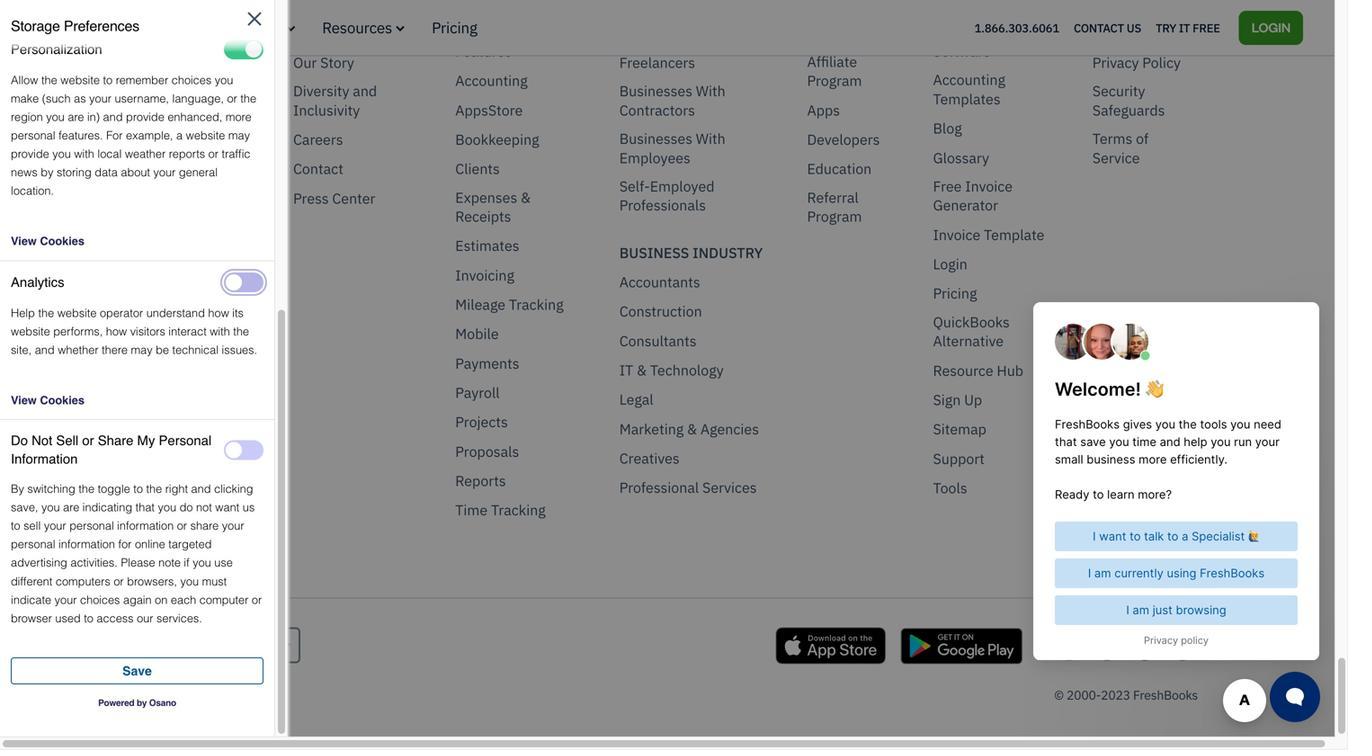 Task type: vqa. For each thing, say whether or not it's contained in the screenshot.
&
yes



Task type: locate. For each thing, give the bounding box(es) containing it.
1 horizontal spatial freshbooks
[[1134, 687, 1198, 703]]

website
[[61, 73, 100, 87], [186, 129, 225, 142], [57, 306, 97, 320], [11, 325, 50, 338]]

information up activities.
[[59, 538, 115, 551]]

2 businesses from the top
[[620, 129, 693, 148]]

view cookies link down about
[[11, 235, 264, 249]]

freshbooks right all
[[476, 23, 552, 41]]

education
[[807, 159, 872, 178]]

& left agencies
[[687, 420, 697, 439]]

1 vertical spatial &
[[637, 361, 647, 380]]

and inside help the website operator understand how its website performs, how visitors interact with the site, and whether there may be technical issues.
[[35, 343, 55, 357]]

1 program from the top
[[807, 71, 862, 90]]

2 with from the top
[[696, 129, 726, 148]]

are left in)
[[68, 110, 84, 124]]

construction
[[620, 302, 702, 321]]

view cookies link up my on the bottom left of page
[[11, 394, 264, 408]]

information down 'that'
[[117, 519, 174, 533]]

quickbooks alternative link
[[933, 313, 1057, 351]]

your right sell at the bottom left of the page
[[44, 519, 66, 533]]

tracking inside "link"
[[491, 501, 546, 520]]

creatives
[[620, 449, 680, 468]]

resources link
[[322, 18, 405, 37]]

to left "remember"
[[103, 73, 113, 87]]

login right try it free
[[1252, 18, 1291, 35]]

safeguards
[[1093, 101, 1165, 119]]

accounting for software
[[933, 23, 1006, 41]]

businesses inside businesses with contractors
[[620, 81, 693, 100]]

cookies for personalization
[[40, 235, 85, 248]]

and right site,
[[35, 343, 55, 357]]

service
[[1093, 148, 1140, 167]]

1 vertical spatial login
[[933, 255, 968, 274]]

view for personalization
[[11, 235, 37, 248]]

tracking for mileage tracking
[[509, 295, 564, 314]]

with for businesses with employees
[[696, 129, 726, 148]]

you down if
[[180, 575, 199, 588]]

view up do
[[11, 394, 37, 407]]

1 vertical spatial how
[[106, 325, 127, 338]]

with inside businesses with contractors
[[696, 81, 726, 100]]

news
[[11, 166, 38, 179]]

inclusivity
[[293, 101, 360, 119]]

with inside businesses with employees
[[696, 129, 726, 148]]

view cookies for analytics
[[11, 394, 85, 407]]

0 vertical spatial cookies
[[40, 235, 85, 248]]

0 horizontal spatial with
[[74, 147, 94, 161]]

0 vertical spatial with
[[696, 81, 726, 100]]

employed
[[650, 177, 715, 196]]

indicate
[[11, 593, 51, 607]]

are down the switching
[[63, 501, 79, 514]]

1 vertical spatial pricing
[[933, 284, 978, 303]]

1 vertical spatial with
[[696, 129, 726, 148]]

1 view from the top
[[11, 235, 37, 248]]

1 vertical spatial free
[[933, 177, 962, 196]]

1 vertical spatial login link
[[933, 255, 968, 274]]

1 horizontal spatial information
[[117, 519, 174, 533]]

developers link
[[807, 130, 880, 149]]

bookkeeping
[[456, 130, 539, 149]]

login link right try it free
[[1240, 11, 1304, 45]]

are inside by switching the toggle to the right and clicking save, you are indicating that you do not want us to sell your personal information or share your personal information for online targeted advertising activities. please note if you use different computers or browsers, you must indicate your choices again on each computer or browser used to access our services.
[[63, 501, 79, 514]]

more
[[226, 110, 252, 124]]

tracking right time at the bottom left of page
[[491, 501, 546, 520]]

1 vertical spatial may
[[131, 343, 153, 357]]

1 horizontal spatial us
[[1127, 20, 1142, 35]]

0 horizontal spatial &
[[521, 188, 531, 207]]

expenses
[[456, 188, 518, 207]]

0 horizontal spatial how
[[106, 325, 127, 338]]

or up more
[[227, 92, 237, 105]]

your up used
[[55, 593, 77, 607]]

resource
[[933, 361, 994, 380]]

program for affiliate
[[807, 71, 862, 90]]

its
[[232, 306, 244, 320]]

personal inside allow the website to remember choices you make (such as your username, language, or the region you are in) and provide enhanced, more personal features. for example, a website may provide you with local weather reports or traffic news by storing data about your general location.
[[11, 129, 55, 142]]

with
[[696, 81, 726, 100], [696, 129, 726, 148]]

personalization heading
[[11, 40, 102, 59]]

your up in)
[[89, 92, 112, 105]]

0 horizontal spatial provide
[[11, 147, 49, 161]]

2 view cookies link from the top
[[11, 394, 264, 408]]

contractors
[[620, 101, 695, 119]]

1 horizontal spatial contact
[[1074, 20, 1125, 35]]

with up issues. on the top left of the page
[[210, 325, 230, 338]]

1 view cookies from the top
[[11, 235, 85, 248]]

view cookies
[[11, 235, 85, 248], [11, 394, 85, 407]]

0 vertical spatial &
[[521, 188, 531, 207]]

freshbooks right 2023
[[1134, 687, 1198, 703]]

or left traffic
[[208, 147, 219, 161]]

1 horizontal spatial pricing link
[[933, 284, 978, 303]]

to
[[103, 73, 113, 87], [133, 482, 143, 496], [11, 519, 20, 533], [84, 612, 93, 625]]

accountants
[[620, 273, 701, 292]]

0 vertical spatial for
[[261, 18, 283, 37]]

features.
[[59, 129, 103, 142]]

sitemap
[[933, 420, 987, 439]]

employees
[[620, 148, 691, 167]]

contact link
[[293, 159, 344, 179]]

1 cookies from the top
[[40, 235, 85, 248]]

reports
[[456, 472, 506, 490]]

invoice template
[[933, 225, 1045, 244]]

1 horizontal spatial how
[[208, 306, 229, 320]]

tracking right mileage
[[509, 295, 564, 314]]

1 horizontal spatial may
[[228, 129, 250, 142]]

free up generator
[[933, 177, 962, 196]]

0 vertical spatial tracking
[[509, 295, 564, 314]]

businesses inside businesses with employees
[[620, 129, 693, 148]]

provide down username,
[[126, 110, 164, 124]]

view cookies link for personalization
[[11, 235, 264, 249]]

about us
[[293, 23, 352, 42]]

you left do at left bottom
[[158, 501, 176, 514]]

accounting
[[933, 23, 1006, 41], [933, 70, 1006, 89], [456, 71, 528, 90]]

affiliate program link
[[807, 52, 897, 90]]

industry
[[693, 243, 763, 262]]

0 vertical spatial choices
[[172, 73, 212, 87]]

1 vertical spatial freshbooks
[[1134, 687, 1198, 703]]

0 vertical spatial may
[[228, 129, 250, 142]]

and right in)
[[103, 110, 123, 124]]

0 vertical spatial view cookies link
[[11, 235, 264, 249]]

cookies up the analytics
[[40, 235, 85, 248]]

1 vertical spatial businesses
[[620, 129, 693, 148]]

invoicing
[[456, 266, 515, 285]]

0 vertical spatial login
[[1252, 18, 1291, 35]]

0 horizontal spatial information
[[59, 538, 115, 551]]

0 horizontal spatial may
[[131, 343, 153, 357]]

appsstore
[[456, 101, 523, 119]]

google play image
[[901, 627, 1023, 664]]

0 vertical spatial freshbooks
[[476, 23, 552, 41]]

username,
[[115, 92, 169, 105]]

for up local
[[106, 129, 123, 142]]

pricing link up accounting link
[[432, 18, 478, 37]]

accounting software link
[[933, 23, 1057, 61]]

0 vertical spatial are
[[68, 110, 84, 124]]

0 vertical spatial with
[[74, 147, 94, 161]]

free invoice generator
[[933, 177, 1013, 215]]

security
[[1093, 81, 1146, 100]]

do not sell or share my personal information
[[11, 433, 212, 467]]

storage
[[11, 18, 60, 34]]

0 horizontal spatial for
[[106, 129, 123, 142]]

different
[[11, 575, 52, 588]]

by switching the toggle to the right and clicking save, you are indicating that you do not want us to sell your personal information or share your personal information for online targeted advertising activities. please note if you use different computers or browsers, you must indicate your choices again on each computer or browser used to access our services.
[[11, 482, 262, 625]]

1 vertical spatial are
[[63, 501, 79, 514]]

estimates
[[456, 236, 520, 255]]

0 horizontal spatial features
[[103, 18, 162, 37]]

1 horizontal spatial provide
[[126, 110, 164, 124]]

choices up the access
[[80, 593, 120, 607]]

facebook image
[[1092, 630, 1123, 661]]

us left try
[[1127, 20, 1142, 35]]

cookie consent banner dialog
[[13, 516, 283, 723]]

to up 'that'
[[133, 482, 143, 496]]

toggle
[[98, 482, 130, 496]]

instagram image
[[1168, 630, 1198, 661]]

list inside storage preferences dialog
[[0, 0, 281, 628]]

2 view cookies from the top
[[11, 394, 85, 407]]

enhanced,
[[168, 110, 223, 124]]

pricing up quickbooks
[[933, 284, 978, 303]]

choices
[[172, 73, 212, 87], [80, 593, 120, 607]]

with up businesses with employees link
[[696, 81, 726, 100]]

& right it
[[637, 361, 647, 380]]

1 vertical spatial features
[[456, 42, 512, 61]]

0 horizontal spatial contact
[[293, 159, 344, 178]]

understand
[[146, 306, 205, 320]]

right
[[165, 482, 188, 496]]

businesses
[[620, 81, 693, 100], [620, 129, 693, 148]]

0 horizontal spatial pricing
[[432, 18, 478, 37]]

invoicing link
[[456, 266, 515, 285]]

invoice up generator
[[966, 177, 1013, 196]]

1 vertical spatial choices
[[80, 593, 120, 607]]

developers
[[807, 130, 880, 149]]

2 view from the top
[[11, 394, 37, 407]]

1 businesses from the top
[[620, 81, 693, 100]]

affiliate program
[[807, 52, 862, 90]]

contact us
[[1074, 20, 1142, 35]]

contact for contact
[[293, 159, 344, 178]]

1 horizontal spatial with
[[210, 325, 230, 338]]

free inside free invoice generator
[[933, 177, 962, 196]]

1 view cookies link from the top
[[11, 235, 264, 249]]

features down all
[[456, 42, 512, 61]]

us for about us
[[336, 23, 352, 42]]

accounting up appsstore
[[456, 71, 528, 90]]

0 vertical spatial free
[[1193, 20, 1221, 35]]

switching
[[27, 482, 75, 496]]

use
[[214, 556, 233, 570]]

with down businesses with contractors link
[[696, 129, 726, 148]]

contact down careers 'link'
[[293, 159, 344, 178]]

view cookies up the analytics
[[11, 235, 85, 248]]

1 vertical spatial pricing link
[[933, 284, 978, 303]]

mileage tracking
[[456, 295, 564, 314]]

payments
[[456, 354, 520, 373]]

invoice down generator
[[933, 225, 981, 244]]

0 vertical spatial personal
[[11, 129, 55, 142]]

hub
[[997, 361, 1024, 380]]

view cookies link for analytics
[[11, 394, 264, 408]]

personal down indicating
[[69, 519, 114, 533]]

clicking
[[214, 482, 253, 496]]

businesses up employees
[[620, 129, 693, 148]]

accounting up templates
[[933, 70, 1006, 89]]

accessibility link
[[1093, 23, 1174, 43]]

sell
[[24, 519, 41, 533]]

and down story
[[353, 81, 377, 100]]

1 vertical spatial view
[[11, 394, 37, 407]]

or right the sell
[[82, 433, 94, 448]]

1 vertical spatial view cookies
[[11, 394, 85, 407]]

1 horizontal spatial by
[[137, 698, 147, 708]]

about
[[293, 23, 332, 42]]

2 horizontal spatial &
[[687, 420, 697, 439]]

or inside "do not sell or share my personal information"
[[82, 433, 94, 448]]

0 horizontal spatial freshbooks
[[476, 23, 552, 41]]

list containing personalization
[[0, 0, 281, 628]]

1 horizontal spatial &
[[637, 361, 647, 380]]

1 vertical spatial view cookies link
[[11, 394, 264, 408]]

businesses up contractors
[[620, 81, 693, 100]]

personal
[[159, 433, 212, 448]]

0 horizontal spatial us
[[336, 23, 352, 42]]

0 vertical spatial contact
[[1074, 20, 1125, 35]]

1 vertical spatial program
[[807, 207, 862, 226]]

pricing
[[432, 18, 478, 37], [933, 284, 978, 303]]

weather
[[125, 147, 166, 161]]

choices inside by switching the toggle to the right and clicking save, you are indicating that you do not want us to sell your personal information or share your personal information for online targeted advertising activities. please note if you use different computers or browsers, you must indicate your choices again on each computer or browser used to access our services.
[[80, 593, 120, 607]]

personal down region
[[11, 129, 55, 142]]

each
[[171, 593, 196, 607]]

contact up privacy
[[1074, 20, 1125, 35]]

0 vertical spatial login link
[[1240, 11, 1304, 45]]

legal link
[[620, 390, 654, 409]]

may down more
[[228, 129, 250, 142]]

2 program from the top
[[807, 207, 862, 226]]

login link down invoice template "link"
[[933, 255, 968, 274]]

login down invoice template "link"
[[933, 255, 968, 274]]

choices up language,
[[172, 73, 212, 87]]

1 vertical spatial with
[[210, 325, 230, 338]]

cookies up the sell
[[40, 394, 85, 407]]

by right news
[[41, 166, 54, 179]]

0 vertical spatial view cookies
[[11, 235, 85, 248]]

you up the storing
[[52, 147, 71, 161]]

personal down sell at the bottom left of the page
[[11, 538, 55, 551]]

0 vertical spatial by
[[41, 166, 54, 179]]

0 vertical spatial pricing link
[[432, 18, 478, 37]]

1 horizontal spatial pricing
[[933, 284, 978, 303]]

2 vertical spatial &
[[687, 420, 697, 439]]

business
[[620, 243, 689, 262]]

or right computer
[[252, 593, 262, 607]]

with down features.
[[74, 147, 94, 161]]

& right expenses
[[521, 188, 531, 207]]

0 horizontal spatial free
[[933, 177, 962, 196]]

1 horizontal spatial features
[[456, 42, 512, 61]]

program down affiliate
[[807, 71, 862, 90]]

pricing link up quickbooks
[[933, 284, 978, 303]]

1 horizontal spatial choices
[[172, 73, 212, 87]]

businesses with contractors
[[620, 81, 726, 119]]

twitter image
[[1054, 630, 1085, 661]]

tracking inside 'link'
[[509, 295, 564, 314]]

program down referral
[[807, 207, 862, 226]]

by left osano
[[137, 698, 147, 708]]

free right it
[[1193, 20, 1221, 35]]

accounting up software
[[933, 23, 1006, 41]]

performs,
[[53, 325, 103, 338]]

2 vertical spatial personal
[[11, 538, 55, 551]]

1 vertical spatial contact
[[293, 159, 344, 178]]

provide up news
[[11, 147, 49, 161]]

may down visitors
[[131, 343, 153, 357]]

provide
[[126, 110, 164, 124], [11, 147, 49, 161]]

how up there
[[106, 325, 127, 338]]

with inside help the website operator understand how its website performs, how visitors interact with the site, and whether there may be technical issues.
[[210, 325, 230, 338]]

careers
[[293, 130, 343, 149]]

do
[[180, 501, 193, 514]]

your down "want"
[[222, 519, 244, 533]]

advertising
[[11, 556, 67, 570]]

personalization
[[11, 41, 102, 57]]

0 horizontal spatial by
[[41, 166, 54, 179]]

1 vertical spatial for
[[106, 129, 123, 142]]

& for it
[[637, 361, 647, 380]]

list
[[0, 0, 281, 628]]

my
[[137, 433, 155, 448]]

us up story
[[336, 23, 352, 42]]

view cookies up not
[[11, 394, 85, 407]]

you down (such
[[46, 110, 65, 124]]

quickbooks alternative
[[933, 313, 1010, 351]]

0 vertical spatial businesses
[[620, 81, 693, 100]]

and up 'not'
[[191, 482, 211, 496]]

generator
[[933, 196, 999, 215]]

freelancers link
[[620, 53, 696, 72]]

features up "remember"
[[103, 18, 162, 37]]

view for analytics
[[11, 394, 37, 407]]

or up again in the left of the page
[[114, 575, 124, 588]]

how left its
[[208, 306, 229, 320]]

for right "it's"
[[261, 18, 283, 37]]

interact
[[169, 325, 207, 338]]

1 vertical spatial cookies
[[40, 394, 85, 407]]

0 vertical spatial program
[[807, 71, 862, 90]]

1 vertical spatial provide
[[11, 147, 49, 161]]

0 vertical spatial invoice
[[966, 177, 1013, 196]]

pricing up accounting link
[[432, 18, 478, 37]]

payroll
[[456, 383, 500, 402]]

careers link
[[293, 130, 343, 149]]

storage preferences heading
[[0, 0, 274, 52]]

1 horizontal spatial free
[[1193, 20, 1221, 35]]

1 with from the top
[[696, 81, 726, 100]]

policy
[[1143, 53, 1181, 72]]

you down the switching
[[41, 501, 60, 514]]

0 horizontal spatial choices
[[80, 593, 120, 607]]

1 vertical spatial tracking
[[491, 501, 546, 520]]

invoice inside "link"
[[933, 225, 981, 244]]

& inside the expenses & receipts
[[521, 188, 531, 207]]

1 vertical spatial invoice
[[933, 225, 981, 244]]

view up the analytics
[[11, 235, 37, 248]]

the right the help
[[38, 306, 54, 320]]

0 vertical spatial view
[[11, 235, 37, 248]]

powered by osano link
[[98, 698, 176, 708]]

try it free
[[1156, 20, 1221, 35]]

make
[[11, 92, 39, 105]]

2 cookies from the top
[[40, 394, 85, 407]]

contact
[[1074, 20, 1125, 35], [293, 159, 344, 178]]

press
[[293, 189, 329, 208]]



Task type: describe. For each thing, give the bounding box(es) containing it.
are inside allow the website to remember choices you make (such as your username, language, or the region you are in) and provide enhanced, more personal features. for example, a website may provide you with local weather reports or traffic news by storing data about your general location.
[[68, 110, 84, 124]]

template
[[984, 225, 1045, 244]]

all freshbooks features link
[[456, 23, 584, 61]]

local
[[98, 147, 122, 161]]

all freshbooks features
[[456, 23, 552, 61]]

accountants link
[[620, 273, 701, 292]]

our
[[293, 53, 317, 72]]

to inside allow the website to remember choices you make (such as your username, language, or the region you are in) and provide enhanced, more personal features. for example, a website may provide you with local weather reports or traffic news by storing data about your general location.
[[103, 73, 113, 87]]

affiliate
[[807, 52, 858, 71]]

security safeguards
[[1093, 81, 1165, 119]]

computers
[[56, 575, 110, 588]]

and inside diversity and inclusivity
[[353, 81, 377, 100]]

the up issues. on the top left of the page
[[233, 325, 249, 338]]

time tracking
[[456, 501, 546, 520]]

professional
[[620, 478, 699, 497]]

2000-
[[1067, 687, 1101, 703]]

about
[[121, 166, 150, 179]]

0 horizontal spatial login link
[[933, 255, 968, 274]]

0 vertical spatial features
[[103, 18, 162, 37]]

support
[[933, 449, 985, 468]]

you right if
[[193, 556, 211, 570]]

businesses for employees
[[620, 129, 693, 148]]

do
[[11, 433, 28, 448]]

resource hub link
[[933, 361, 1024, 380]]

there
[[102, 343, 128, 357]]

choices inside allow the website to remember choices you make (such as your username, language, or the region you are in) and provide enhanced, more personal features. for example, a website may provide you with local weather reports or traffic news by storing data about your general location.
[[172, 73, 212, 87]]

1 vertical spatial personal
[[69, 519, 114, 533]]

remember
[[116, 73, 168, 87]]

do not sell or share my personal information heading
[[11, 432, 224, 469]]

consultants
[[620, 331, 697, 350]]

website up performs,
[[57, 306, 97, 320]]

services.
[[157, 612, 202, 625]]

with for businesses with contractors
[[696, 81, 726, 100]]

or down do at left bottom
[[177, 519, 187, 533]]

appsstore link
[[456, 101, 523, 120]]

cookies for analytics
[[40, 394, 85, 407]]

for inside allow the website to remember choices you make (such as your username, language, or the region you are in) and provide enhanced, more personal features. for example, a website may provide you with local weather reports or traffic news by storing data about your general location.
[[106, 129, 123, 142]]

with inside allow the website to remember choices you make (such as your username, language, or the region you are in) and provide enhanced, more personal features. for example, a website may provide you with local weather reports or traffic news by storing data about your general location.
[[74, 147, 94, 161]]

who it's for
[[202, 18, 283, 37]]

press center link
[[293, 189, 376, 208]]

software
[[933, 42, 991, 61]]

1 vertical spatial information
[[59, 538, 115, 551]]

payments link
[[456, 354, 520, 373]]

privacy policy link
[[1093, 53, 1181, 72]]

marketing & agencies link
[[620, 420, 759, 439]]

website up as
[[61, 73, 100, 87]]

for
[[118, 538, 132, 551]]

projects
[[456, 413, 508, 432]]

0 horizontal spatial login
[[933, 255, 968, 274]]

note
[[158, 556, 181, 570]]

press center
[[293, 189, 376, 208]]

may inside help the website operator understand how its website performs, how visitors interact with the site, and whether there may be technical issues.
[[131, 343, 153, 357]]

mileage tracking link
[[456, 295, 564, 314]]

accounting software
[[933, 23, 1006, 61]]

reports
[[169, 147, 205, 161]]

if
[[184, 556, 190, 570]]

proposals link
[[456, 442, 519, 461]]

accessibility
[[1093, 23, 1174, 42]]

time tracking link
[[456, 501, 546, 520]]

privacy
[[1093, 53, 1140, 72]]

construction link
[[620, 302, 702, 321]]

0 vertical spatial how
[[208, 306, 229, 320]]

in)
[[87, 110, 100, 124]]

creatives link
[[620, 449, 680, 468]]

analytics
[[11, 274, 64, 290]]

apps
[[807, 101, 840, 119]]

the up 'that'
[[146, 482, 162, 496]]

& for marketing
[[687, 420, 697, 439]]

may inside allow the website to remember choices you make (such as your username, language, or the region you are in) and provide enhanced, more personal features. for example, a website may provide you with local weather reports or traffic news by storing data about your general location.
[[228, 129, 250, 142]]

projects link
[[456, 413, 508, 432]]

sign up
[[933, 391, 983, 409]]

time
[[456, 501, 488, 520]]

you up language,
[[215, 73, 233, 87]]

who
[[202, 18, 232, 37]]

expenses & receipts
[[456, 188, 531, 226]]

business industry
[[620, 243, 763, 262]]

(such
[[42, 92, 71, 105]]

professional services
[[620, 478, 757, 497]]

it & technology
[[620, 361, 724, 380]]

self-
[[620, 177, 650, 196]]

1 vertical spatial by
[[137, 698, 147, 708]]

& for expenses
[[521, 188, 531, 207]]

to right used
[[84, 612, 93, 625]]

information
[[11, 451, 78, 467]]

blog link
[[933, 119, 962, 138]]

app store image
[[776, 627, 886, 664]]

and inside allow the website to remember choices you make (such as your username, language, or the region you are in) and provide enhanced, more personal features. for example, a website may provide you with local weather reports or traffic news by storing data about your general location.
[[103, 110, 123, 124]]

freshbooks logo image
[[36, 10, 175, 44]]

your down weather
[[153, 166, 176, 179]]

the left toggle
[[79, 482, 95, 496]]

program for referral
[[807, 207, 862, 226]]

storage preferences dialog
[[0, 0, 1349, 750]]

analytics heading
[[11, 273, 64, 292]]

it's
[[236, 18, 257, 37]]

and inside by switching the toggle to the right and clicking save, you are indicating that you do not want us to sell your personal information or share your personal information for online targeted advertising activities. please note if you use different computers or browsers, you must indicate your choices again on each computer or browser used to access our services.
[[191, 482, 211, 496]]

businesses for contractors
[[620, 81, 693, 100]]

clients
[[456, 159, 500, 178]]

features link
[[103, 18, 175, 37]]

by inside allow the website to remember choices you make (such as your username, language, or the region you are in) and provide enhanced, more personal features. for example, a website may provide you with local weather reports or traffic news by storing data about your general location.
[[41, 166, 54, 179]]

1 horizontal spatial login
[[1252, 18, 1291, 35]]

freshbooks inside all freshbooks features
[[476, 23, 552, 41]]

1 horizontal spatial login link
[[1240, 11, 1304, 45]]

businesses with employees
[[620, 129, 726, 167]]

try it free link
[[1156, 16, 1221, 39]]

sign up link
[[933, 391, 983, 410]]

the up more
[[241, 92, 256, 105]]

0 vertical spatial information
[[117, 519, 174, 533]]

want
[[215, 501, 240, 514]]

it
[[620, 361, 634, 380]]

us for contact us
[[1127, 20, 1142, 35]]

features inside all freshbooks features
[[456, 42, 512, 61]]

visitors
[[130, 325, 165, 338]]

glossary
[[933, 148, 990, 167]]

computer
[[200, 593, 249, 607]]

tracking for time tracking
[[491, 501, 546, 520]]

location.
[[11, 184, 54, 197]]

about us link
[[293, 23, 352, 43]]

tools link
[[933, 479, 968, 498]]

storage preferences
[[11, 18, 139, 34]]

that
[[136, 501, 155, 514]]

contact for contact us
[[1074, 20, 1125, 35]]

to left sell at the bottom left of the page
[[11, 519, 20, 533]]

youtube image
[[1130, 630, 1161, 661]]

contact us link
[[1074, 16, 1142, 39]]

whether
[[58, 343, 99, 357]]

free invoice generator link
[[933, 177, 1057, 215]]

terms
[[1093, 129, 1133, 148]]

invoice inside free invoice generator
[[966, 177, 1013, 196]]

accounting link
[[456, 71, 528, 90]]

1 horizontal spatial for
[[261, 18, 283, 37]]

website down the help
[[11, 325, 50, 338]]

0 horizontal spatial pricing link
[[432, 18, 478, 37]]

of
[[1136, 129, 1149, 148]]

our story
[[293, 53, 354, 72]]

the up (such
[[41, 73, 57, 87]]

view cookies for personalization
[[11, 235, 85, 248]]

0 vertical spatial pricing
[[432, 18, 478, 37]]

0 vertical spatial provide
[[126, 110, 164, 124]]

website down enhanced,
[[186, 129, 225, 142]]

accounting templates
[[933, 70, 1006, 108]]

accounting for templates
[[933, 70, 1006, 89]]



